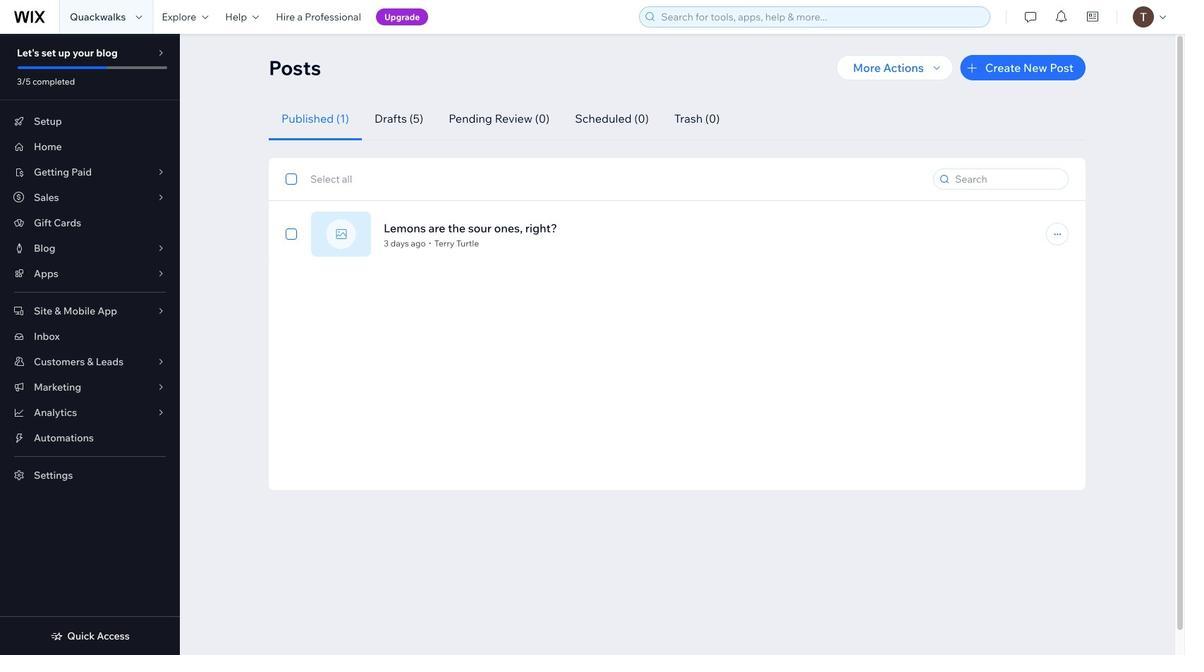 Task type: vqa. For each thing, say whether or not it's contained in the screenshot.
my online fashion store usa based supplier – over 5000 fashion items
no



Task type: describe. For each thing, give the bounding box(es) containing it.
sidebar element
[[0, 34, 180, 655]]

Search field
[[951, 169, 1064, 189]]



Task type: locate. For each thing, give the bounding box(es) containing it.
None checkbox
[[286, 226, 297, 243]]

tab list
[[269, 97, 1069, 140]]

None checkbox
[[286, 171, 352, 188]]

Search for tools, apps, help & more... field
[[657, 7, 986, 27]]



